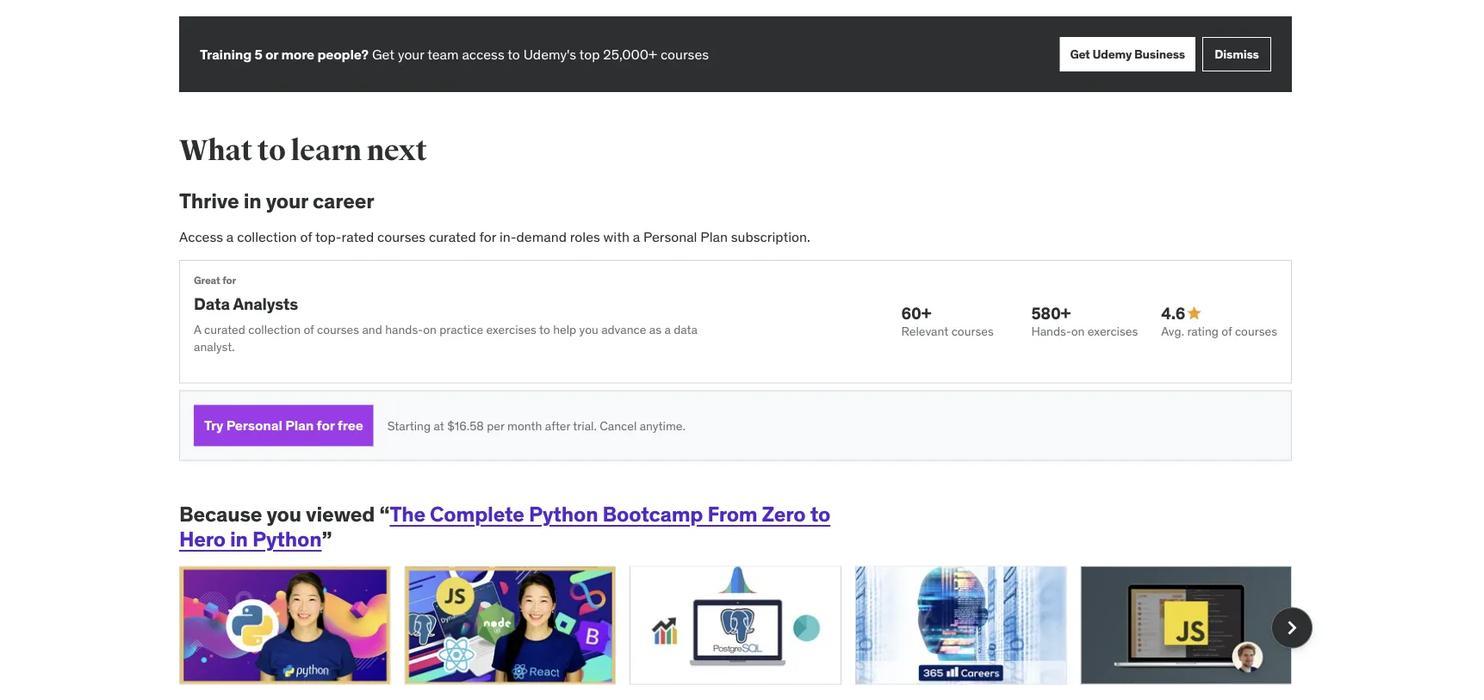 Task type: vqa. For each thing, say whether or not it's contained in the screenshot.
top for
yes



Task type: locate. For each thing, give the bounding box(es) containing it.
cancel
[[600, 418, 637, 434]]

1 vertical spatial plan
[[285, 417, 314, 435]]

1 vertical spatial in
[[230, 527, 248, 553]]

2 vertical spatial for
[[317, 417, 335, 435]]

exercises
[[486, 322, 537, 338], [1088, 324, 1139, 340]]

courses
[[661, 45, 709, 63], [377, 228, 426, 245], [317, 322, 359, 338], [952, 324, 994, 340], [1236, 324, 1278, 340]]

collection down "analysts"
[[248, 322, 301, 338]]

zero
[[762, 502, 806, 528]]

anytime.
[[640, 418, 686, 434]]

5
[[255, 45, 262, 63]]

on
[[423, 322, 437, 338], [1072, 324, 1085, 340]]

for left the "in-"
[[480, 228, 496, 245]]

viewed
[[306, 502, 375, 528]]

to left help
[[539, 322, 550, 338]]

more
[[281, 45, 315, 63]]

0 horizontal spatial personal
[[226, 417, 283, 435]]

dismiss
[[1215, 46, 1260, 62]]

exercises inside great for data analysts a curated collection of courses and hands-on practice exercises to help you advance as a data analyst.
[[486, 322, 537, 338]]

in
[[244, 188, 262, 214], [230, 527, 248, 553]]

or
[[265, 45, 278, 63]]

plan left subscription.
[[701, 228, 728, 245]]

curated up analyst.
[[204, 322, 246, 338]]

what
[[179, 133, 252, 168]]

1 vertical spatial for
[[222, 274, 236, 288]]

personal right try
[[226, 417, 283, 435]]

1 horizontal spatial on
[[1072, 324, 1085, 340]]

next image
[[1279, 615, 1306, 642]]

help
[[553, 322, 577, 338]]

curated left the "in-"
[[429, 228, 476, 245]]

get right the people?
[[372, 45, 395, 63]]

to inside the complete python bootcamp from zero to hero in python
[[811, 502, 831, 528]]

4.6
[[1162, 303, 1186, 324]]

exercises left avg.
[[1088, 324, 1139, 340]]

udemy's
[[524, 45, 577, 63]]

get left udemy
[[1071, 46, 1091, 62]]

access a collection of top-rated courses curated for in-demand roles with a personal plan subscription.
[[179, 228, 811, 245]]

your left team
[[398, 45, 425, 63]]

courses inside 60+ relevant courses
[[952, 324, 994, 340]]

get udemy business
[[1071, 46, 1186, 62]]

thrive in your career element
[[179, 188, 1293, 462]]

1 horizontal spatial exercises
[[1088, 324, 1139, 340]]

1 horizontal spatial get
[[1071, 46, 1091, 62]]

0 vertical spatial you
[[580, 322, 599, 338]]

data
[[194, 294, 230, 314]]

you left """
[[267, 502, 301, 528]]

1 horizontal spatial your
[[398, 45, 425, 63]]

to
[[508, 45, 520, 63], [257, 133, 286, 168], [539, 322, 550, 338], [811, 502, 831, 528]]

0 horizontal spatial for
[[222, 274, 236, 288]]

a
[[227, 228, 234, 245], [633, 228, 640, 245], [665, 322, 671, 338]]

team
[[428, 45, 459, 63]]

1 vertical spatial curated
[[204, 322, 246, 338]]

you
[[580, 322, 599, 338], [267, 502, 301, 528]]

1 horizontal spatial plan
[[701, 228, 728, 245]]

a
[[194, 322, 201, 338]]

bootcamp
[[603, 502, 703, 528]]

0 horizontal spatial plan
[[285, 417, 314, 435]]

udemy
[[1093, 46, 1132, 62]]

on inside great for data analysts a curated collection of courses and hands-on practice exercises to help you advance as a data analyst.
[[423, 322, 437, 338]]

carousel element
[[179, 566, 1313, 686]]

the complete python bootcamp from zero to hero in python
[[179, 502, 831, 553]]

great
[[194, 274, 220, 288]]

580+ hands-on exercises
[[1032, 303, 1139, 340]]

for inside great for data analysts a curated collection of courses and hands-on practice exercises to help you advance as a data analyst.
[[222, 274, 236, 288]]

0 horizontal spatial exercises
[[486, 322, 537, 338]]

1 horizontal spatial curated
[[429, 228, 476, 245]]

python
[[529, 502, 598, 528], [252, 527, 322, 553]]

0 horizontal spatial get
[[372, 45, 395, 63]]

get
[[372, 45, 395, 63], [1071, 46, 1091, 62]]

in inside the complete python bootcamp from zero to hero in python
[[230, 527, 248, 553]]

plan left free
[[285, 417, 314, 435]]

personal
[[644, 228, 698, 245], [226, 417, 283, 435]]

avg.
[[1162, 324, 1185, 340]]

0 horizontal spatial your
[[266, 188, 308, 214]]

your down the what to learn next
[[266, 188, 308, 214]]

you right help
[[580, 322, 599, 338]]

60+
[[902, 303, 932, 324]]

1 vertical spatial your
[[266, 188, 308, 214]]

trial.
[[573, 418, 597, 434]]

1 horizontal spatial a
[[633, 228, 640, 245]]

collection down thrive in your career
[[237, 228, 297, 245]]

courses right 'rated'
[[377, 228, 426, 245]]

of
[[300, 228, 312, 245], [304, 322, 314, 338], [1222, 324, 1233, 340]]

1 vertical spatial collection
[[248, 322, 301, 338]]

a right 'with'
[[633, 228, 640, 245]]

0 horizontal spatial curated
[[204, 322, 246, 338]]

"
[[380, 502, 390, 528]]

to right zero
[[811, 502, 831, 528]]

curated
[[429, 228, 476, 245], [204, 322, 246, 338]]

data
[[674, 322, 698, 338]]

for right the great
[[222, 274, 236, 288]]

a right as
[[665, 322, 671, 338]]

the complete python bootcamp from zero to hero in python link
[[179, 502, 831, 553]]

access
[[462, 45, 505, 63]]

for left free
[[317, 417, 335, 435]]

1 horizontal spatial you
[[580, 322, 599, 338]]

demand
[[517, 228, 567, 245]]

data analysts link
[[194, 294, 298, 314]]

in right hero
[[230, 527, 248, 553]]

of left and
[[304, 322, 314, 338]]

exercises inside 580+ hands-on exercises
[[1088, 324, 1139, 340]]

1 vertical spatial personal
[[226, 417, 283, 435]]

personal right 'with'
[[644, 228, 698, 245]]

in right thrive
[[244, 188, 262, 214]]

because
[[179, 502, 262, 528]]

rated
[[342, 228, 374, 245]]

1 vertical spatial you
[[267, 502, 301, 528]]

per
[[487, 418, 505, 434]]

a right access
[[227, 228, 234, 245]]

top-
[[315, 228, 342, 245]]

0 horizontal spatial on
[[423, 322, 437, 338]]

business
[[1135, 46, 1186, 62]]

your
[[398, 45, 425, 63], [266, 188, 308, 214]]

0 vertical spatial for
[[480, 228, 496, 245]]

to up thrive in your career
[[257, 133, 286, 168]]

1 horizontal spatial personal
[[644, 228, 698, 245]]

courses left and
[[317, 322, 359, 338]]

hands-
[[385, 322, 423, 338]]

1 horizontal spatial python
[[529, 502, 598, 528]]

from
[[708, 502, 758, 528]]

exercises right practice
[[486, 322, 537, 338]]

2 horizontal spatial a
[[665, 322, 671, 338]]

the
[[390, 502, 426, 528]]

plan
[[701, 228, 728, 245], [285, 417, 314, 435]]

collection
[[237, 228, 297, 245], [248, 322, 301, 338]]

0 horizontal spatial a
[[227, 228, 234, 245]]

subscription.
[[731, 228, 811, 245]]

hands-
[[1032, 324, 1072, 340]]

plan inside "try personal plan for free" link
[[285, 417, 314, 435]]

of left top-
[[300, 228, 312, 245]]

on inside 580+ hands-on exercises
[[1072, 324, 1085, 340]]

for
[[480, 228, 496, 245], [222, 274, 236, 288], [317, 417, 335, 435]]

courses right relevant
[[952, 324, 994, 340]]

courses right rating
[[1236, 324, 1278, 340]]

top
[[580, 45, 600, 63]]



Task type: describe. For each thing, give the bounding box(es) containing it.
after
[[545, 418, 571, 434]]

practice
[[440, 322, 484, 338]]

try
[[204, 417, 223, 435]]

60+ relevant courses
[[902, 303, 994, 340]]

curated inside great for data analysts a curated collection of courses and hands-on practice exercises to help you advance as a data analyst.
[[204, 322, 246, 338]]

get udemy business link
[[1060, 37, 1196, 72]]

25,000+
[[604, 45, 658, 63]]

thrive in your career
[[179, 188, 374, 214]]

personal inside "try personal plan for free" link
[[226, 417, 283, 435]]

in-
[[500, 228, 517, 245]]

try personal plan for free
[[204, 417, 363, 435]]

to right the access
[[508, 45, 520, 63]]

to inside great for data analysts a curated collection of courses and hands-on practice exercises to help you advance as a data analyst.
[[539, 322, 550, 338]]

starting
[[387, 418, 431, 434]]

analyst.
[[194, 339, 235, 355]]

complete
[[430, 502, 525, 528]]

training 5 or more people? get your team access to udemy's top 25,000+ courses
[[200, 45, 709, 63]]

0 horizontal spatial you
[[267, 502, 301, 528]]

next
[[367, 133, 427, 168]]

collection inside great for data analysts a curated collection of courses and hands-on practice exercises to help you advance as a data analyst.
[[248, 322, 301, 338]]

great for data analysts a curated collection of courses and hands-on practice exercises to help you advance as a data analyst.
[[194, 274, 698, 355]]

access
[[179, 228, 223, 245]]

of right rating
[[1222, 324, 1233, 340]]

and
[[362, 322, 382, 338]]

"
[[322, 527, 332, 553]]

with
[[604, 228, 630, 245]]

0 vertical spatial curated
[[429, 228, 476, 245]]

avg. rating of courses
[[1162, 324, 1278, 340]]

$16.58
[[447, 418, 484, 434]]

0 vertical spatial plan
[[701, 228, 728, 245]]

0 vertical spatial your
[[398, 45, 425, 63]]

0 vertical spatial collection
[[237, 228, 297, 245]]

relevant
[[902, 324, 949, 340]]

roles
[[570, 228, 600, 245]]

advance
[[602, 322, 647, 338]]

of inside great for data analysts a curated collection of courses and hands-on practice exercises to help you advance as a data analyst.
[[304, 322, 314, 338]]

as
[[650, 322, 662, 338]]

1 horizontal spatial for
[[317, 417, 335, 435]]

a inside great for data analysts a curated collection of courses and hands-on practice exercises to help you advance as a data analyst.
[[665, 322, 671, 338]]

try personal plan for free link
[[194, 406, 374, 447]]

dismiss button
[[1203, 37, 1272, 72]]

courses right 25,000+
[[661, 45, 709, 63]]

rating
[[1188, 324, 1219, 340]]

0 vertical spatial personal
[[644, 228, 698, 245]]

what to learn next
[[179, 133, 427, 168]]

courses inside great for data analysts a curated collection of courses and hands-on practice exercises to help you advance as a data analyst.
[[317, 322, 359, 338]]

career
[[313, 188, 374, 214]]

580+
[[1032, 303, 1071, 324]]

0 vertical spatial in
[[244, 188, 262, 214]]

people?
[[317, 45, 369, 63]]

you inside great for data analysts a curated collection of courses and hands-on practice exercises to help you advance as a data analyst.
[[580, 322, 599, 338]]

small image
[[1186, 305, 1203, 322]]

because you viewed "
[[179, 502, 390, 528]]

hero
[[179, 527, 226, 553]]

starting at $16.58 per month after trial. cancel anytime.
[[387, 418, 686, 434]]

0 horizontal spatial python
[[252, 527, 322, 553]]

at
[[434, 418, 444, 434]]

training
[[200, 45, 252, 63]]

thrive
[[179, 188, 239, 214]]

learn
[[291, 133, 362, 168]]

2 horizontal spatial for
[[480, 228, 496, 245]]

analysts
[[233, 294, 298, 314]]

free
[[338, 417, 363, 435]]

month
[[508, 418, 542, 434]]



